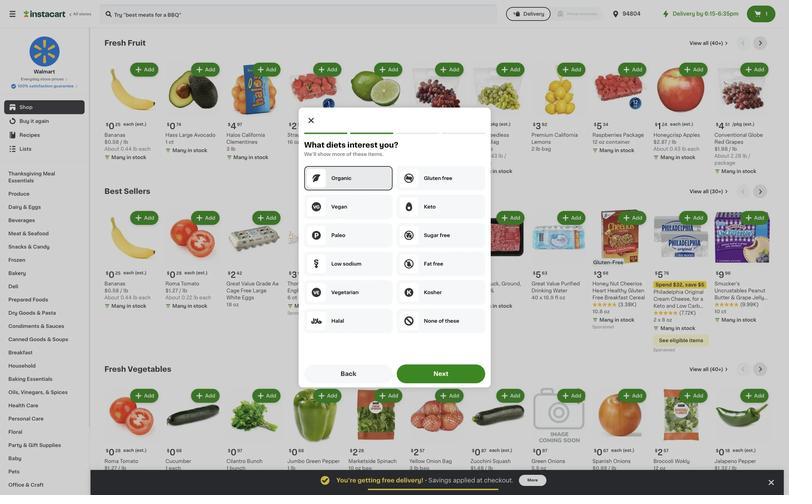 Task type: describe. For each thing, give the bounding box(es) containing it.
great for 2
[[227, 281, 240, 286]]

$ 0 97 for cilantro bunch
[[228, 449, 243, 457]]

each (est.) inside $0.67 each (estimated) element
[[612, 449, 635, 453]]

fresh inside ritz fresh stacks original crackers
[[359, 290, 373, 295]]

$0.58 for 4
[[105, 140, 119, 145]]

grapes inside conventional globe red grapes $1.98 / lb about 2.28 lb / package
[[726, 140, 744, 145]]

gift
[[28, 443, 38, 448]]

stores
[[79, 12, 92, 16]]

lb inside halos california clementines 3 lb
[[231, 147, 236, 152]]

pepper inside jalapeno pepper $1.32 / lb about 0.14 lb each
[[739, 459, 757, 464]]

$ inside $ 3 88
[[350, 271, 353, 275]]

value for 2
[[242, 281, 255, 286]]

97 up green onions 5.5 oz
[[543, 449, 548, 453]]

72 for 2
[[298, 123, 303, 127]]

34
[[603, 123, 609, 127]]

$ 5 34
[[594, 122, 609, 130]]

63
[[542, 271, 548, 275]]

0 horizontal spatial $1.27
[[105, 466, 117, 471]]

package for 2.43
[[471, 161, 492, 166]]

more button
[[520, 475, 547, 486]]

view for /pkg (est.)
[[690, 41, 702, 46]]

3 inside halos california clementines 3 lb
[[227, 147, 230, 152]]

2 for broccoli wokly
[[658, 449, 664, 457]]

& inside the condiments & sauces link
[[41, 324, 45, 329]]

breakfast inside honey nut cheerios heart healthy gluten free breakfast cereal
[[605, 295, 628, 300]]

grapes inside green seedless grapes bag $1.98 / lb about 2.43 lb / package
[[471, 140, 489, 145]]

sponsored badge image for $ 3 68
[[593, 325, 614, 329]]

92 for premium california lemons
[[542, 123, 548, 127]]

honeycrisp apples $2.87 / lb about 0.43 lb each
[[654, 133, 701, 152]]

supplies
[[39, 443, 61, 448]]

bananas $0.58 / lb about 0.44 lb each for 2
[[105, 281, 151, 300]]

about inside zucchini squash $1.48 / lb about 0.59 lb each
[[471, 473, 486, 478]]

dairy & eggs
[[8, 205, 41, 210]]

strawberries 16 oz container
[[288, 133, 326, 145]]

everyday store prices link
[[21, 77, 68, 82]]

1 item carousel region from the top
[[105, 36, 771, 179]]

bunch
[[230, 466, 246, 471]]

(est.) inside the '$1.24 each (estimated)' element
[[682, 122, 694, 127]]

pets
[[8, 470, 20, 475]]

1 horizontal spatial these
[[445, 319, 460, 324]]

1 horizontal spatial roma tomato $1.27 / lb about 0.22 lb each
[[166, 281, 212, 300]]

oils, vinegars, & spices
[[8, 390, 68, 395]]

bag for 3
[[542, 147, 552, 152]]

22
[[414, 271, 425, 279]]

57 for yellow
[[420, 449, 425, 453]]

aa
[[272, 281, 279, 286]]

80%/20%
[[471, 288, 494, 293]]

0.14
[[731, 473, 741, 478]]

lime 42 1 each
[[349, 133, 368, 145]]

$ inside "$ 0 74"
[[167, 123, 170, 127]]

premium california lemons 2 lb bag
[[532, 133, 578, 152]]

halos
[[227, 133, 241, 138]]

92 for thomas' original english muffins
[[298, 271, 304, 275]]

0.59
[[487, 473, 498, 478]]

1 inside the '$1.24 each (estimated)' element
[[658, 122, 662, 130]]

0 horizontal spatial roma tomato $1.27 / lb about 0.22 lb each
[[105, 459, 150, 478]]

0 vertical spatial $0.28 each (estimated) element
[[166, 268, 221, 280]]

bananas $0.58 / lb about 0.44 lb each for 4
[[105, 133, 151, 152]]

68 for jumbo green pepper
[[298, 449, 304, 453]]

spices
[[51, 390, 68, 395]]

thanksgiving
[[8, 171, 42, 176]]

pepper inside "jumbo green pepper 1 lb many in stock"
[[322, 459, 340, 464]]

low inside add your shopping preferences element
[[332, 262, 342, 267]]

2 inside premium california lemons 2 lb bag
[[532, 147, 535, 152]]

original for muffins
[[310, 281, 329, 286]]

1 vertical spatial x
[[658, 318, 661, 322]]

$1.48
[[471, 466, 484, 471]]

18 for 22
[[425, 271, 430, 275]]

snacks
[[8, 245, 27, 249]]

wokly
[[676, 459, 690, 464]]

a-
[[447, 281, 452, 286]]

product group containing 9
[[715, 210, 771, 325]]

yellow
[[410, 459, 425, 464]]

$ 22 18
[[411, 271, 430, 279]]

1 inside '1' button
[[766, 11, 768, 16]]

0 vertical spatial 10
[[715, 309, 721, 314]]

0 vertical spatial roma
[[166, 281, 180, 286]]

$0.25 each (estimated) element for 2
[[105, 268, 160, 280]]

main content containing 0
[[91, 28, 785, 495]]

68 for honey nut cheerios heart healthy gluten free breakfast cereal
[[603, 271, 609, 275]]

philadelphia original cream cheese, for a keto and low carb lifestyle
[[654, 290, 704, 315]]

dry goods & pasta link
[[4, 307, 85, 320]]

save for 3
[[381, 282, 392, 287]]

oz right 8
[[667, 318, 673, 322]]

2 left 8
[[654, 318, 657, 322]]

lb inside premium california lemons 2 lb bag
[[536, 147, 541, 152]]

dairy & eggs link
[[4, 201, 85, 214]]

red inside sun harvest seedless red grapes
[[410, 140, 420, 145]]

& inside oils, vinegars, & spices link
[[45, 390, 50, 395]]

$ 1 24
[[655, 122, 668, 130]]

5 for $ 5 76
[[658, 271, 664, 279]]

$ inside $ 5 72
[[472, 271, 475, 275]]

$ inside $ 3 68
[[594, 271, 597, 275]]

deli
[[8, 284, 18, 289]]

onion
[[427, 459, 441, 464]]

getting
[[358, 478, 381, 484]]

prices
[[52, 77, 64, 81]]

/ inside jalapeno pepper $1.32 / lb about 0.14 lb each
[[729, 466, 731, 471]]

3 for premium california lemons
[[536, 122, 542, 130]]

42 inside the lime 42 1 each
[[362, 133, 368, 138]]

$ 0 87 each (est.)
[[472, 449, 513, 457]]

gluten inside honey nut cheerios heart healthy gluten free breakfast cereal
[[629, 288, 645, 293]]

1 vertical spatial $0.28 each (estimated) element
[[105, 446, 160, 458]]

shop link
[[4, 100, 85, 114]]

each inside spanish onions $0.88 / lb about 0.76 lb each
[[627, 473, 639, 478]]

drinking
[[532, 288, 552, 293]]

original inside ritz fresh stacks original crackers
[[349, 297, 368, 302]]

2 horizontal spatial free
[[613, 260, 624, 265]]

18 inside great value grade aa cage free large white eggs 18 oz
[[227, 302, 232, 307]]

view all (40+) for 0
[[690, 367, 724, 372]]

(est.) inside $0.67 each (estimated) element
[[623, 449, 635, 453]]

$ inside $ 2 72
[[289, 123, 292, 127]]

94804 button
[[612, 4, 654, 24]]

$ inside '$ 0 25 each (est.)'
[[106, 123, 109, 127]]

2 for great value grade aa cage free large white eggs
[[231, 271, 236, 279]]

each inside '$ 0 25 each (est.)'
[[123, 122, 134, 127]]

& inside the snacks & candy link
[[28, 245, 32, 249]]

oz right the 10.8
[[604, 309, 610, 314]]

office & craft
[[8, 483, 44, 488]]

1 inside "jumbo green pepper 1 lb many in stock"
[[288, 466, 290, 471]]

green inside "jumbo green pepper 1 lb many in stock"
[[306, 459, 321, 464]]

fruit
[[128, 39, 146, 47]]

(est.) inside $0.18 each (estimated) element
[[745, 449, 757, 453]]

muffins
[[307, 288, 325, 293]]

size
[[452, 281, 462, 286]]

oils, vinegars, & spices link
[[4, 386, 85, 399]]

jelly
[[753, 295, 765, 300]]

$ inside the $ 9 96
[[717, 271, 719, 275]]

personal care
[[8, 417, 44, 422]]

spanish
[[593, 459, 613, 464]]

2 for yellow onion bag
[[414, 449, 419, 457]]

gluten inside add your shopping preferences element
[[424, 176, 441, 181]]

free inside great value grade aa cage free large white eggs 18 oz
[[241, 288, 252, 293]]

$ 3 88
[[350, 271, 365, 279]]

low sodium
[[332, 262, 362, 267]]

office & craft link
[[4, 479, 85, 492]]

each inside the lime 42 1 each
[[352, 140, 364, 145]]

sun harvest seedless red grapes
[[410, 133, 463, 145]]

fat free
[[424, 262, 444, 267]]

product group containing 1
[[654, 61, 710, 162]]

& inside smucker's uncrustables peanut butter & grape jelly sandwich
[[732, 295, 736, 300]]

none of these
[[424, 319, 460, 324]]

1 inside hass large avocado 1 ct
[[166, 140, 168, 145]]

each (est.) for jalapeno
[[733, 449, 757, 453]]

eggs inside great value grade aa cage free large white eggs 18 oz
[[242, 295, 254, 300]]

each inside jalapeno pepper $1.32 / lb about 0.14 lb each
[[748, 473, 760, 478]]

2 for strawberries
[[292, 122, 297, 130]]

keto inside add your shopping preferences element
[[424, 205, 436, 209]]

delivery button
[[506, 7, 551, 21]]

& inside "office & craft" link
[[25, 483, 29, 488]]

6:15-
[[705, 11, 719, 16]]

25 for $ 0 25 each (est.)
[[115, 123, 121, 127]]

about inside jalapeno pepper $1.32 / lb about 0.14 lb each
[[715, 473, 730, 478]]

bounty
[[410, 281, 428, 286]]

sellers
[[124, 188, 150, 195]]

you're
[[337, 478, 357, 484]]

thomas' original english muffins 6 ct
[[288, 281, 329, 300]]

cilantro bunch 1 bunch
[[227, 459, 263, 471]]

package for 2.28
[[715, 161, 736, 166]]

bag for 2
[[420, 466, 430, 471]]

28 inside $ 2 28
[[359, 449, 364, 453]]

$ inside the '$ 2 42'
[[228, 271, 231, 275]]

large inside hass large avocado 1 ct
[[179, 133, 193, 138]]

lb inside the yellow onion bag 3 lb bag
[[414, 466, 419, 471]]

3 inside the yellow onion bag 3 lb bag
[[410, 466, 413, 471]]

$0.87 each (estimated) element
[[471, 446, 526, 458]]

3 item carousel region from the top
[[105, 363, 771, 495]]

$ 2 57 for yellow
[[411, 449, 425, 457]]

items.
[[368, 152, 384, 157]]

free inside honey nut cheerios heart healthy gluten free breakfast cereal
[[593, 295, 604, 300]]

$ 5 63
[[533, 271, 548, 279]]

each inside zucchini squash $1.48 / lb about 0.59 lb each
[[505, 473, 517, 478]]

smucker's uncrustables peanut butter & grape jelly sandwich
[[715, 281, 766, 307]]

goods for canned
[[29, 337, 46, 342]]

marketside
[[349, 459, 376, 464]]

vinegars,
[[21, 390, 44, 395]]

0 horizontal spatial breakfast
[[8, 350, 33, 355]]

each (est.) for roma
[[185, 271, 208, 275]]

treatment tracker modal dialog
[[91, 470, 785, 495]]

68 for cucumber
[[176, 449, 182, 453]]

beef
[[471, 281, 482, 286]]

care for personal care
[[32, 417, 44, 422]]

essentials inside thanksgiving meal essentials
[[8, 178, 34, 183]]

condiments & sauces link
[[4, 320, 85, 333]]

0 inside 'element'
[[475, 449, 481, 457]]

(est.) inside the $ 4 51 /pkg (est.)
[[744, 122, 755, 127]]

5 for $ 5 34
[[597, 122, 603, 130]]

canned goods & soups link
[[4, 333, 85, 346]]

container
[[301, 140, 326, 145]]

free for sugar free
[[440, 233, 450, 238]]

view all (40+) button for 0
[[688, 363, 732, 376]]

$ 2 28
[[350, 449, 364, 457]]

ct inside 'thomas' original english muffins 6 ct'
[[292, 295, 297, 300]]

bounty select-a-size paper towels
[[410, 281, 462, 293]]

$ inside $ 22 18
[[411, 271, 414, 275]]

40
[[532, 295, 539, 300]]

1 vertical spatial of
[[439, 319, 444, 324]]

18 for 0
[[726, 449, 731, 453]]

$ inside the $ 1 24
[[655, 123, 658, 127]]

diets
[[326, 141, 346, 149]]

each inside cucumber 1 each
[[169, 466, 181, 471]]

prepared foods
[[8, 298, 48, 302]]

5 for $ 5 63
[[536, 271, 542, 279]]

party
[[8, 443, 22, 448]]

household link
[[4, 360, 85, 373]]

ct inside hass large avocado 1 ct
[[169, 140, 174, 145]]

5 for $ 5 72
[[475, 271, 481, 279]]

sodium
[[343, 262, 362, 267]]

ct down sandwich
[[722, 309, 727, 314]]

57 for broccoli
[[664, 449, 669, 453]]

stock inside "jumbo green pepper 1 lb many in stock"
[[316, 474, 330, 479]]

add your shopping preferences element
[[299, 108, 491, 388]]

2 for marketside spinach
[[353, 449, 358, 457]]

original for cheese,
[[685, 290, 704, 295]]

1 horizontal spatial tomato
[[181, 281, 199, 286]]

0 horizontal spatial 0.22
[[121, 473, 131, 478]]

25 for $ 0 25
[[115, 271, 121, 275]]

service type group
[[506, 7, 604, 21]]

keto inside philadelphia original cream cheese, for a keto and low carb lifestyle
[[654, 304, 666, 309]]

100% satisfaction guarantee button
[[11, 82, 78, 89]]

3 for spend $20, save $5
[[353, 271, 358, 279]]

goods for dry
[[19, 311, 35, 316]]

large inside great value grade aa cage free large white eggs 18 oz
[[253, 288, 267, 293]]

(40+) for 0
[[710, 367, 724, 372]]

next button
[[397, 365, 485, 384]]

honeycrisp
[[654, 133, 683, 138]]

delivery for delivery by 6:15-6:35pm
[[673, 11, 696, 16]]

save for 5
[[686, 282, 697, 287]]

cheese,
[[672, 297, 692, 302]]

of inside what diets interest you? we'll show more of these items.
[[346, 152, 352, 157]]

honey nut cheerios heart healthy gluten free breakfast cereal
[[593, 281, 646, 300]]

green seedless grapes bag $1.98 / lb about 2.43 lb / package
[[471, 133, 510, 166]]

(est.) inside '$ 0 25 each (est.)'
[[135, 122, 147, 127]]

eggs inside dairy & eggs link
[[28, 205, 41, 210]]

1 inside the lime 42 1 each
[[349, 140, 351, 145]]

$1.98 for red
[[715, 147, 729, 152]]

what
[[304, 141, 325, 149]]

low inside philadelphia original cream cheese, for a keto and low carb lifestyle
[[677, 304, 687, 309]]

$ 0 18
[[717, 449, 731, 457]]

$1.24 each (estimated) element
[[654, 120, 710, 132]]

$ inside $ 0 87 each (est.)
[[472, 449, 475, 453]]

eligible for 5
[[670, 338, 689, 343]]

$ 0 28 for topmost $0.28 each (estimated) element
[[167, 271, 182, 279]]

beverages link
[[4, 214, 85, 227]]



Task type: locate. For each thing, give the bounding box(es) containing it.
eligible for 3
[[365, 331, 383, 336]]

1 vertical spatial $ 0 28
[[106, 449, 121, 457]]

$0.18 each (estimated) element
[[715, 446, 771, 458]]

view all (40+) button for 4
[[688, 36, 732, 50]]

2 vertical spatial sponsored badge image
[[654, 348, 675, 352]]

2 up "strawberries"
[[292, 122, 297, 130]]

12 down raspberries
[[593, 140, 598, 145]]

0 horizontal spatial california
[[242, 133, 265, 138]]

oz inside strawberries 16 oz container
[[294, 140, 300, 145]]

original inside 'thomas' original english muffins 6 ct'
[[310, 281, 329, 286]]

$ 3 92
[[533, 122, 548, 130], [289, 271, 304, 279]]

bananas for 2
[[105, 281, 126, 286]]

main content
[[91, 28, 785, 495]]

candy
[[33, 245, 50, 249]]

water
[[554, 288, 568, 293]]

2 vertical spatial free
[[593, 295, 604, 300]]

0 horizontal spatial free
[[241, 288, 252, 293]]

walmart
[[34, 69, 55, 74]]

store
[[40, 77, 51, 81]]

$ 0 97
[[533, 449, 548, 457], [228, 449, 243, 457]]

checkout.
[[484, 478, 514, 484]]

2 seedless from the left
[[487, 133, 510, 138]]

5 left 63
[[536, 271, 542, 279]]

& left gift
[[23, 443, 27, 448]]

baby
[[8, 456, 21, 461]]

1 horizontal spatial roma
[[166, 281, 180, 286]]

2 4 from the left
[[719, 122, 725, 130]]

97 up cilantro
[[237, 449, 243, 453]]

(40+)
[[710, 41, 724, 46], [710, 367, 724, 372]]

1 vertical spatial all
[[704, 189, 709, 194]]

2 value from the left
[[242, 281, 255, 286]]

3 left 88
[[353, 271, 358, 279]]

grapes down 'conventional'
[[726, 140, 744, 145]]

value inside great value grade aa cage free large white eggs 18 oz
[[242, 281, 255, 286]]

2 up broccoli
[[658, 449, 664, 457]]

0 vertical spatial view all (40+)
[[690, 41, 724, 46]]

each (est.) inside $0.18 each (estimated) element
[[733, 449, 757, 453]]

about inside green seedless grapes bag $1.98 / lb about 2.43 lb / package
[[471, 154, 486, 159]]

care down vinegars,
[[26, 403, 38, 408]]

0 horizontal spatial 28
[[115, 449, 121, 453]]

original down ritz
[[349, 297, 368, 302]]

sponsored badge image down 8
[[654, 348, 675, 352]]

0 vertical spatial keto
[[424, 205, 436, 209]]

1 $ 0 68 from the left
[[167, 449, 182, 457]]

1 vertical spatial 25
[[115, 271, 121, 275]]

1 vertical spatial items
[[690, 338, 704, 343]]

$0.67 each (estimated) element
[[593, 446, 649, 458]]

of right 'more' on the top of page
[[346, 152, 352, 157]]

health care
[[8, 403, 38, 408]]

0.44 down $ 0 25 on the bottom
[[121, 295, 132, 300]]

/ inside spanish onions $0.88 / lb about 0.76 lb each
[[609, 466, 611, 471]]

12 inside raspberries package 12 oz container
[[593, 140, 598, 145]]

1 vertical spatial 0.44
[[121, 295, 132, 300]]

original up for
[[685, 290, 704, 295]]

& inside party & gift supplies link
[[23, 443, 27, 448]]

bag inside 'marketside spinach 10 oz bag'
[[363, 466, 372, 471]]

$ 2 57 up broccoli
[[655, 449, 669, 457]]

items for 3
[[385, 331, 399, 336]]

0 horizontal spatial red
[[410, 140, 420, 145]]

& inside dry goods & pasta "link"
[[37, 311, 41, 316]]

/ inside honeycrisp apples $2.87 / lb about 0.43 lb each
[[669, 140, 671, 145]]

1 horizontal spatial 18
[[425, 271, 430, 275]]

/pkg up green seedless grapes bag $1.98 / lb about 2.43 lb / package
[[489, 122, 499, 127]]

all for 9
[[704, 189, 709, 194]]

1 vertical spatial goods
[[29, 337, 46, 342]]

1 view from the top
[[690, 41, 702, 46]]

0 vertical spatial large
[[179, 133, 193, 138]]

$0.25 each (estimated) element for 4
[[105, 120, 160, 132]]

2 bananas from the top
[[105, 281, 126, 286]]

72 inside $ 2 72
[[298, 123, 303, 127]]

1 pepper from the left
[[322, 459, 340, 464]]

0 horizontal spatial bag
[[443, 459, 452, 464]]

care for health care
[[26, 403, 38, 408]]

1 bananas from the top
[[105, 133, 126, 138]]

1 $ 2 57 from the left
[[411, 449, 425, 457]]

see eligible items for 5
[[660, 338, 704, 343]]

conventional
[[715, 133, 748, 138]]

42 up cage
[[237, 271, 242, 275]]

free for gluten free
[[442, 176, 453, 181]]

bag inside the yellow onion bag 3 lb bag
[[420, 466, 430, 471]]

white
[[227, 295, 241, 300]]

2 pepper from the left
[[739, 459, 757, 464]]

walmart logo image
[[29, 36, 60, 67]]

$0.58 down $ 0 25 on the bottom
[[105, 288, 119, 293]]

guarantee
[[54, 84, 74, 88]]

oz right fl
[[560, 295, 566, 300]]

0 vertical spatial all
[[704, 41, 709, 46]]

8
[[662, 318, 666, 322]]

goods inside dry goods & pasta "link"
[[19, 311, 35, 316]]

1 horizontal spatial seedless
[[487, 133, 510, 138]]

sugar
[[424, 233, 439, 238]]

3 for thomas' original english muffins
[[292, 271, 297, 279]]

1 vertical spatial care
[[32, 417, 44, 422]]

keto up sugar at the right top of the page
[[424, 205, 436, 209]]

$ 2 57 for broccoli
[[655, 449, 669, 457]]

1 grapes from the left
[[421, 140, 439, 145]]

you're getting free delivery!
[[337, 478, 424, 484]]

1 great from the left
[[532, 281, 546, 286]]

see for 3
[[354, 331, 364, 336]]

0 vertical spatial view all (40+) button
[[688, 36, 732, 50]]

(est.) inside $ 0 87 each (est.)
[[501, 449, 513, 453]]

2 $1.98 from the left
[[715, 147, 729, 152]]

1 4 from the left
[[231, 122, 237, 130]]

zucchini
[[471, 459, 492, 464]]

oz inside green onions 5.5 oz
[[541, 466, 547, 471]]

each (est.) inside the '$1.24 each (estimated)' element
[[671, 122, 694, 127]]

18 right 22
[[425, 271, 430, 275]]

oz right 5.5
[[541, 466, 547, 471]]

onions inside green onions 5.5 oz
[[548, 459, 566, 464]]

2 up yellow
[[414, 449, 419, 457]]

all
[[73, 12, 78, 16]]

1 value from the left
[[547, 281, 560, 286]]

/pkg inside the $ 4 51 /pkg (est.)
[[733, 122, 743, 127]]

1 horizontal spatial original
[[349, 297, 368, 302]]

$4.51 per package (estimated) element
[[715, 120, 771, 132]]

2 $0.25 each (estimated) element from the top
[[105, 268, 160, 280]]

57 up yellow
[[420, 449, 425, 453]]

$ 0 68 up jumbo
[[289, 449, 304, 457]]

12 down paper
[[410, 302, 415, 307]]

0 horizontal spatial gluten
[[424, 176, 441, 181]]

2 spend from the left
[[351, 282, 367, 287]]

ritz fresh stacks original crackers
[[349, 290, 391, 302]]

92 up premium
[[542, 123, 548, 127]]

gluten-
[[594, 260, 613, 265]]

stock
[[194, 148, 208, 153], [377, 148, 391, 153], [621, 148, 635, 153], [132, 155, 146, 160], [682, 155, 696, 160], [255, 155, 269, 160], [438, 162, 452, 167], [499, 169, 513, 174], [743, 169, 757, 174], [132, 304, 146, 309], [194, 304, 208, 309], [316, 304, 330, 309], [499, 304, 513, 309], [438, 311, 452, 315], [621, 318, 635, 322], [743, 318, 757, 322], [682, 326, 696, 331], [316, 474, 330, 479], [560, 474, 574, 479], [377, 474, 391, 479], [499, 481, 513, 486]]

sponsored badge image down "10.8 oz"
[[593, 325, 614, 329]]

$5 for 5
[[699, 282, 705, 287]]

0.44 for 4
[[121, 147, 132, 152]]

1 horizontal spatial 92
[[542, 123, 548, 127]]

1 bananas $0.58 / lb about 0.44 lb each from the top
[[105, 133, 151, 152]]

onions for spanish onions
[[614, 459, 631, 464]]

(9.99k)
[[741, 302, 759, 307]]

3 down halos
[[227, 147, 230, 152]]

large down 74
[[179, 133, 193, 138]]

2 down lemons
[[532, 147, 535, 152]]

bag down marketside
[[363, 466, 372, 471]]

bag inside green seedless grapes bag $1.98 / lb about 2.43 lb / package
[[490, 140, 500, 145]]

ct down hass at left top
[[169, 140, 174, 145]]

spend for 3
[[351, 282, 367, 287]]

california right premium
[[555, 133, 578, 138]]

low left sodium
[[332, 262, 342, 267]]

18 inside $ 0 18
[[726, 449, 731, 453]]

oz inside broccoli wokly 12 oz
[[660, 466, 666, 471]]

delivery inside button
[[524, 11, 545, 16]]

value for 5
[[547, 281, 560, 286]]

product group
[[105, 61, 160, 162], [166, 61, 221, 155], [227, 61, 282, 162], [288, 61, 343, 146], [349, 61, 404, 155], [410, 61, 465, 169], [471, 61, 526, 176], [532, 61, 587, 153], [593, 61, 649, 155], [654, 61, 710, 162], [715, 61, 771, 176], [105, 210, 160, 311], [166, 210, 221, 311], [227, 210, 282, 308], [288, 210, 343, 317], [349, 210, 404, 347], [410, 210, 465, 318], [471, 210, 526, 311], [532, 210, 587, 301], [593, 210, 649, 331], [654, 210, 710, 354], [715, 210, 771, 325], [105, 388, 160, 489], [166, 388, 221, 472], [227, 388, 282, 472], [288, 388, 343, 482], [349, 388, 404, 482], [410, 388, 465, 472], [471, 388, 526, 489], [532, 388, 587, 482], [593, 388, 649, 489], [654, 388, 710, 472], [715, 388, 771, 489]]

2 (40+) from the top
[[710, 367, 724, 372]]

these
[[353, 152, 367, 157], [445, 319, 460, 324]]

42 inside the '$ 2 42'
[[237, 271, 242, 275]]

oz inside raspberries package 12 oz container
[[599, 140, 605, 145]]

essentials inside "link"
[[27, 377, 52, 382]]

sponsored badge image for $ 3 92
[[288, 311, 309, 315]]

0 vertical spatial essentials
[[8, 178, 34, 183]]

92
[[542, 123, 548, 127], [298, 271, 304, 275]]

1 vertical spatial $ 3 92
[[289, 271, 304, 279]]

see eligible items button down 8
[[654, 335, 710, 346]]

28
[[176, 271, 182, 275], [115, 449, 121, 453], [359, 449, 364, 453]]

eggs down produce link
[[28, 205, 41, 210]]

0 horizontal spatial green
[[306, 459, 321, 464]]

value up water
[[547, 281, 560, 286]]

0 vertical spatial 72
[[298, 123, 303, 127]]

essentials
[[8, 178, 34, 183], [27, 377, 52, 382]]

0 horizontal spatial sponsored badge image
[[288, 311, 309, 315]]

bag inside the yellow onion bag 3 lb bag
[[443, 459, 452, 464]]

see eligible items for 3
[[354, 331, 399, 336]]

grapes inside sun harvest seedless red grapes
[[421, 140, 439, 145]]

0 horizontal spatial $5
[[393, 282, 400, 287]]

0 horizontal spatial /pkg
[[489, 122, 499, 127]]

1 vertical spatial roma
[[105, 459, 119, 464]]

$ inside $ 0 18
[[717, 449, 719, 453]]

see eligible items button for 3
[[349, 328, 404, 340]]

2 57 from the left
[[664, 449, 669, 453]]

fresh down $20,
[[359, 290, 373, 295]]

$ inside '$ 0 67'
[[594, 449, 597, 453]]

original inside philadelphia original cream cheese, for a keto and low carb lifestyle
[[685, 290, 704, 295]]

2 $ 0 68 from the left
[[289, 449, 304, 457]]

$1.98 inside conventional globe red grapes $1.98 / lb about 2.28 lb / package
[[715, 147, 729, 152]]

red inside conventional globe red grapes $1.98 / lb about 2.28 lb / package
[[715, 140, 725, 145]]

value left grade
[[242, 281, 255, 286]]

1 horizontal spatial green
[[471, 133, 486, 138]]

sponsored badge image
[[288, 311, 309, 315], [593, 325, 614, 329], [654, 348, 675, 352]]

2 view all (40+) button from the top
[[688, 363, 732, 376]]

1 horizontal spatial breakfast
[[605, 295, 628, 300]]

$0.58 for 2
[[105, 288, 119, 293]]

each
[[123, 122, 134, 127], [671, 122, 681, 127], [352, 140, 364, 145], [139, 147, 151, 152], [688, 147, 700, 152], [123, 271, 134, 275], [185, 271, 195, 275], [139, 295, 151, 300], [199, 295, 212, 300], [124, 449, 134, 453], [490, 449, 500, 453], [612, 449, 622, 453], [733, 449, 744, 453], [169, 466, 181, 471], [138, 473, 150, 478], [505, 473, 517, 478], [627, 473, 639, 478], [748, 473, 760, 478]]

1 california from the left
[[555, 133, 578, 138]]

meat
[[8, 231, 21, 236]]

0 horizontal spatial $ 2 57
[[411, 449, 425, 457]]

1 horizontal spatial $0.28 each (estimated) element
[[166, 268, 221, 280]]

2 save from the left
[[381, 282, 392, 287]]

2 up marketside
[[353, 449, 358, 457]]

$1.98 inside green seedless grapes bag $1.98 / lb about 2.43 lb / package
[[471, 147, 484, 152]]

42 up interest
[[362, 133, 368, 138]]

in
[[188, 148, 192, 153], [371, 148, 376, 153], [615, 148, 620, 153], [127, 155, 131, 160], [676, 155, 681, 160], [249, 155, 253, 160], [432, 162, 437, 167], [493, 169, 498, 174], [737, 169, 742, 174], [127, 304, 131, 309], [188, 304, 192, 309], [310, 304, 314, 309], [493, 304, 498, 309], [432, 311, 437, 315], [615, 318, 620, 322], [737, 318, 742, 322], [676, 326, 681, 331], [310, 474, 314, 479], [554, 474, 559, 479], [371, 474, 376, 479], [493, 481, 498, 486]]

items down (105)
[[385, 331, 399, 336]]

1 horizontal spatial large
[[253, 288, 267, 293]]

0.44
[[121, 147, 132, 152], [121, 295, 132, 300]]

& inside dairy & eggs link
[[23, 205, 27, 210]]

1 view all (40+) button from the top
[[688, 36, 732, 50]]

3 view from the top
[[690, 367, 702, 372]]

0 vertical spatial see
[[354, 331, 364, 336]]

& left spices on the left bottom of the page
[[45, 390, 50, 395]]

2 $ 2 57 from the left
[[655, 449, 669, 457]]

large down grade
[[253, 288, 267, 293]]

seedless inside sun harvest seedless red grapes
[[441, 133, 463, 138]]

california up the clementines
[[242, 133, 265, 138]]

great up drinking
[[532, 281, 546, 286]]

$0.25 each (estimated) element
[[105, 120, 160, 132], [105, 268, 160, 280]]

$2.87
[[654, 140, 668, 145]]

1 vertical spatial 92
[[298, 271, 304, 275]]

package inside conventional globe red grapes $1.98 / lb about 2.28 lb / package
[[715, 161, 736, 166]]

ritz
[[349, 290, 358, 295]]

ct down paper
[[416, 302, 421, 307]]

each inside honeycrisp apples $2.87 / lb about 0.43 lb each
[[688, 147, 700, 152]]

1 vertical spatial 72
[[481, 271, 486, 275]]

68 inside $ 3 68
[[603, 271, 609, 275]]

18
[[425, 271, 430, 275], [227, 302, 232, 307], [726, 449, 731, 453]]

1 onions from the left
[[548, 459, 566, 464]]

deli link
[[4, 280, 85, 293]]

0 horizontal spatial these
[[353, 152, 367, 157]]

0 horizontal spatial 68
[[176, 449, 182, 453]]

97 for 0
[[237, 449, 243, 453]]

$ inside $ 5 76
[[655, 271, 658, 275]]

2 package from the left
[[715, 161, 736, 166]]

0 vertical spatial items
[[385, 331, 399, 336]]

2 bananas $0.58 / lb about 0.44 lb each from the top
[[105, 281, 151, 300]]

red down sun
[[410, 140, 420, 145]]

$0.88
[[593, 466, 608, 471]]

2 all from the top
[[704, 189, 709, 194]]

1 save from the left
[[686, 282, 697, 287]]

frozen
[[8, 258, 25, 263]]

0 horizontal spatial large
[[179, 133, 193, 138]]

5 up beef
[[475, 271, 481, 279]]

$ 0 97 up cilantro
[[228, 449, 243, 457]]

$ inside $ 4 97
[[228, 123, 231, 127]]

best
[[105, 188, 122, 195]]

bag down lemons
[[542, 147, 552, 152]]

condiments & sauces
[[8, 324, 64, 329]]

2 horizontal spatial grapes
[[726, 140, 744, 145]]

0 vertical spatial 0.44
[[121, 147, 132, 152]]

value inside great value purified drinking water 40 x 16.9 fl oz
[[547, 281, 560, 286]]

shop
[[20, 105, 33, 110]]

lb
[[124, 140, 128, 145], [672, 140, 677, 145], [133, 147, 138, 152], [536, 147, 541, 152], [682, 147, 687, 152], [231, 147, 236, 152], [489, 147, 493, 152], [733, 147, 738, 152], [499, 154, 504, 159], [743, 154, 748, 159], [124, 288, 128, 293], [183, 288, 187, 293], [133, 295, 138, 300], [194, 295, 198, 300], [122, 466, 126, 471], [291, 466, 296, 471], [414, 466, 419, 471], [489, 466, 493, 471], [612, 466, 617, 471], [733, 466, 737, 471], [133, 473, 137, 478], [499, 473, 504, 478], [621, 473, 625, 478], [742, 473, 747, 478]]

1 horizontal spatial sponsored badge image
[[593, 325, 614, 329]]

1 horizontal spatial see eligible items
[[660, 338, 704, 343]]

1 inside cilantro bunch 1 bunch
[[227, 466, 229, 471]]

2 item carousel region from the top
[[105, 185, 771, 357]]

oz right 16 at top
[[294, 140, 300, 145]]

•
[[425, 478, 427, 484]]

bag right the onion
[[443, 459, 452, 464]]

1 horizontal spatial 28
[[176, 271, 182, 275]]

value
[[547, 281, 560, 286], [242, 281, 255, 286]]

3 up the honey
[[597, 271, 603, 279]]

10 ct
[[715, 309, 727, 314]]

97 for 2
[[237, 123, 242, 127]]

3 all from the top
[[704, 367, 709, 372]]

marketside spinach 10 oz bag
[[349, 459, 397, 471]]

0 vertical spatial roma tomato $1.27 / lb about 0.22 lb each
[[166, 281, 212, 300]]

& inside meat & seafood "link"
[[22, 231, 27, 236]]

72 up beef
[[481, 271, 486, 275]]

red down 'conventional'
[[715, 140, 725, 145]]

great value purified drinking water 40 x 16.9 fl oz
[[532, 281, 580, 300]]

$0.28 each (estimated) element
[[166, 268, 221, 280], [105, 446, 160, 458]]

$ 4 97
[[228, 122, 242, 130]]

10
[[715, 309, 721, 314], [349, 466, 354, 471]]

bag inside premium california lemons 2 lb bag
[[542, 147, 552, 152]]

0 vertical spatial fresh
[[105, 39, 126, 47]]

0 horizontal spatial see eligible items button
[[349, 328, 404, 340]]

sun
[[410, 133, 419, 138]]

roma
[[166, 281, 180, 286], [105, 459, 119, 464]]

bag down yellow
[[420, 466, 430, 471]]

keto down the cream
[[654, 304, 666, 309]]

16
[[288, 140, 293, 145]]

0 horizontal spatial original
[[310, 281, 329, 286]]

57
[[420, 449, 425, 453], [664, 449, 669, 453]]

$ 3 92 for premium california lemons
[[533, 122, 548, 130]]

0 vertical spatial (40+)
[[710, 41, 724, 46]]

1 /pkg from the left
[[489, 122, 499, 127]]

12 for raspberries package 12 oz container
[[593, 140, 598, 145]]

5 left 34
[[597, 122, 603, 130]]

2 california from the left
[[242, 133, 265, 138]]

0 vertical spatial 12
[[593, 140, 598, 145]]

$5 left bounty
[[393, 282, 400, 287]]

$ inside $ 5 34
[[594, 123, 597, 127]]

keto
[[424, 205, 436, 209], [654, 304, 666, 309]]

applied
[[453, 478, 476, 484]]

fresh for 4
[[105, 39, 126, 47]]

2 view from the top
[[690, 189, 702, 194]]

0 horizontal spatial great
[[227, 281, 240, 286]]

california inside premium california lemons 2 lb bag
[[555, 133, 578, 138]]

1 57 from the left
[[420, 449, 425, 453]]

0.44 for 2
[[121, 295, 132, 300]]

1 all from the top
[[704, 41, 709, 46]]

1 horizontal spatial spend
[[656, 282, 672, 287]]

2 great from the left
[[227, 281, 240, 286]]

free inside treatment tracker modal dialog
[[382, 478, 395, 484]]

2 0.44 from the top
[[121, 295, 132, 300]]

1 0.44 from the top
[[121, 147, 132, 152]]

0 vertical spatial tomato
[[181, 281, 199, 286]]

1 vertical spatial view all (40+)
[[690, 367, 724, 372]]

soups
[[52, 337, 68, 342]]

baking essentials
[[8, 377, 52, 382]]

1 vertical spatial (40+)
[[710, 367, 724, 372]]

fresh fruit
[[105, 39, 146, 47]]

california for premium california lemons 2 lb bag
[[555, 133, 578, 138]]

5 left 76
[[658, 271, 664, 279]]

see eligible items button for 5
[[654, 335, 710, 346]]

free
[[442, 176, 453, 181], [440, 233, 450, 238], [433, 262, 444, 267], [382, 478, 395, 484]]

$5 for 3
[[393, 282, 400, 287]]

save up stacks
[[381, 282, 392, 287]]

california inside halos california clementines 3 lb
[[242, 133, 265, 138]]

12 down broccoli
[[654, 466, 659, 471]]

$ 0 97 for green onions
[[533, 449, 548, 457]]

essentials up oils, vinegars, & spices
[[27, 377, 52, 382]]

goods down prepared foods
[[19, 311, 35, 316]]

0 vertical spatial x
[[540, 295, 543, 300]]

0 vertical spatial 18
[[425, 271, 430, 275]]

x inside great value purified drinking water 40 x 16.9 fl oz
[[540, 295, 543, 300]]

oz down white
[[233, 302, 239, 307]]

0 horizontal spatial pepper
[[322, 459, 340, 464]]

4 for $ 4 97
[[231, 122, 237, 130]]

72 for 5
[[481, 271, 486, 275]]

onions inside spanish onions $0.88 / lb about 0.76 lb each
[[614, 459, 631, 464]]

1 25 from the top
[[115, 123, 121, 127]]

about inside spanish onions $0.88 / lb about 0.76 lb each
[[593, 473, 608, 478]]

24
[[663, 123, 668, 127]]

$ 3 92 up premium
[[533, 122, 548, 130]]

& down uncrustables
[[732, 295, 736, 300]]

0 horizontal spatial 72
[[298, 123, 303, 127]]

1 vertical spatial tomato
[[120, 459, 138, 464]]

1 horizontal spatial grapes
[[471, 140, 489, 145]]

dry goods & pasta
[[8, 311, 56, 316]]

0 vertical spatial gluten
[[424, 176, 441, 181]]

$ 0 68 for jumbo green pepper
[[289, 449, 304, 457]]

about inside conventional globe red grapes $1.98 / lb about 2.28 lb / package
[[715, 154, 730, 159]]

0 horizontal spatial $ 0 97
[[228, 449, 243, 457]]

paleo
[[332, 233, 346, 238]]

floral link
[[4, 426, 85, 439]]

2 grapes from the left
[[471, 140, 489, 145]]

0 vertical spatial 0.22
[[182, 295, 192, 300]]

1 horizontal spatial $ 0 68
[[289, 449, 304, 457]]

items for 5
[[690, 338, 704, 343]]

lb inside "jumbo green pepper 1 lb many in stock"
[[291, 466, 296, 471]]

4 left 51
[[719, 122, 725, 130]]

12 for broccoli wokly 12 oz
[[654, 466, 659, 471]]

produce
[[8, 192, 30, 196]]

health
[[8, 403, 25, 408]]

instacart logo image
[[24, 10, 65, 18]]

english
[[288, 288, 305, 293]]

purified
[[562, 281, 580, 286]]

bakery
[[8, 271, 26, 276]]

item carousel region
[[105, 36, 771, 179], [105, 185, 771, 357], [105, 363, 771, 495]]

2 $ 0 97 from the left
[[228, 449, 243, 457]]

$ inside the $ 4 51 /pkg (est.)
[[717, 123, 719, 127]]

0 horizontal spatial tomato
[[120, 459, 138, 464]]

2 vertical spatial all
[[704, 367, 709, 372]]

philadelphia
[[654, 290, 684, 295]]

1 horizontal spatial delivery
[[673, 11, 696, 16]]

0 vertical spatial bag
[[490, 140, 500, 145]]

grade
[[256, 281, 271, 286]]

10 down sandwich
[[715, 309, 721, 314]]

2 25 from the top
[[115, 271, 121, 275]]

68 up jumbo
[[298, 449, 304, 453]]

None search field
[[100, 4, 497, 24]]

ct right 6
[[292, 295, 297, 300]]

1 vertical spatial $1.27
[[105, 466, 117, 471]]

2 $0.58 from the top
[[105, 288, 119, 293]]

$ inside $ 5 63
[[533, 271, 536, 275]]

1 $ 0 97 from the left
[[533, 449, 548, 457]]

$ 3 92 for thomas' original english muffins
[[289, 271, 304, 279]]

& left pasta
[[37, 311, 41, 316]]

container
[[606, 140, 631, 145]]

2 view all (40+) from the top
[[690, 367, 724, 372]]

see eligible items down (105)
[[354, 331, 399, 336]]

$ 2 57 up yellow
[[411, 449, 425, 457]]

1 seedless from the left
[[441, 133, 463, 138]]

green inside green onions 5.5 oz
[[532, 459, 547, 464]]

2 /pkg from the left
[[733, 122, 743, 127]]

view inside popup button
[[690, 189, 702, 194]]

1 horizontal spatial /pkg
[[733, 122, 743, 127]]

eggs right white
[[242, 295, 254, 300]]

$1.27
[[166, 288, 178, 293], [105, 466, 117, 471]]

0.22
[[182, 295, 192, 300], [121, 473, 131, 478]]

spend up philadelphia
[[656, 282, 672, 287]]

$ inside $ 0 25
[[106, 271, 109, 275]]

1 $0.25 each (estimated) element from the top
[[105, 120, 160, 132]]

1 view all (40+) from the top
[[690, 41, 724, 46]]

beef chuck, ground, 80%/20%
[[471, 281, 522, 293]]

each inside $ 0 87 each (est.)
[[490, 449, 500, 453]]

package down 2.28
[[715, 161, 736, 166]]

$ 0 68 for cucumber
[[167, 449, 182, 457]]

product group containing 22
[[410, 210, 465, 318]]

onions for green onions
[[548, 459, 566, 464]]

view all (40+) for 4
[[690, 41, 724, 46]]

1 package from the left
[[471, 161, 492, 166]]

1 vertical spatial eligible
[[670, 338, 689, 343]]

68 up cucumber
[[176, 449, 182, 453]]

1 red from the left
[[410, 140, 420, 145]]

/ inside zucchini squash $1.48 / lb about 0.59 lb each
[[485, 466, 488, 471]]

$ 0 25 each (est.)
[[106, 122, 147, 130]]

1 horizontal spatial keto
[[654, 304, 666, 309]]

delivery for delivery
[[524, 11, 545, 16]]

(40+) for 4
[[710, 41, 724, 46]]

& right dairy
[[23, 205, 27, 210]]

3 for honey nut cheerios heart healthy gluten free breakfast cereal
[[597, 271, 603, 279]]

carb
[[689, 304, 700, 309]]

view for 9
[[690, 189, 702, 194]]

1 spend from the left
[[656, 282, 672, 287]]

10 inside 'marketside spinach 10 oz bag'
[[349, 466, 354, 471]]

smucker's
[[715, 281, 741, 286]]

57 up broccoli
[[664, 449, 669, 453]]

0 vertical spatial these
[[353, 152, 367, 157]]

3 up premium
[[536, 122, 542, 130]]

1 horizontal spatial 72
[[481, 271, 486, 275]]

thomas'
[[288, 281, 309, 286]]

great up cage
[[227, 281, 240, 286]]

2 red from the left
[[715, 140, 725, 145]]

avocado
[[194, 133, 216, 138]]

bananas for 4
[[105, 133, 126, 138]]

2 onions from the left
[[614, 459, 631, 464]]

1 $0.58 from the top
[[105, 140, 119, 145]]

see for 5
[[660, 338, 669, 343]]

again
[[35, 119, 49, 124]]

0 horizontal spatial items
[[385, 331, 399, 336]]

california for halos california clementines 3 lb
[[242, 133, 265, 138]]

green for green seedless grapes bag $1.98 / lb about 2.43 lb / package
[[471, 133, 486, 138]]

fl
[[555, 295, 559, 300]]

3 grapes from the left
[[726, 140, 744, 145]]

0 horizontal spatial 12
[[410, 302, 415, 307]]

about inside honeycrisp apples $2.87 / lb about 0.43 lb each
[[654, 147, 669, 152]]

x
[[540, 295, 543, 300], [658, 318, 661, 322]]

18 down white
[[227, 302, 232, 307]]

1 (40+) from the top
[[710, 41, 724, 46]]

fresh left vegetables at bottom left
[[105, 366, 126, 373]]

seedless right harvest
[[441, 133, 463, 138]]

$1.98 for grapes
[[471, 147, 484, 152]]

green for green onions 5.5 oz
[[532, 459, 547, 464]]

2 $5 from the left
[[393, 282, 400, 287]]

sponsored badge image down 6
[[288, 311, 309, 315]]

1 horizontal spatial $ 2 57
[[655, 449, 669, 457]]

great for 5
[[532, 281, 546, 286]]

x left 8
[[658, 318, 661, 322]]

25 inside '$ 0 25 each (est.)'
[[115, 123, 121, 127]]

0 vertical spatial original
[[310, 281, 329, 286]]

oz inside great value purified drinking water 40 x 16.9 fl oz
[[560, 295, 566, 300]]

1 horizontal spatial 42
[[362, 133, 368, 138]]

grapes down harvest
[[421, 140, 439, 145]]

x right 40
[[540, 295, 543, 300]]

$ 0 28 for bottommost $0.28 each (estimated) element
[[106, 449, 121, 457]]

1 horizontal spatial $1.27
[[166, 288, 178, 293]]

1 horizontal spatial 57
[[664, 449, 669, 453]]

bananas down $ 0 25 on the bottom
[[105, 281, 126, 286]]

see eligible items button down (105)
[[349, 328, 404, 340]]

add
[[144, 67, 154, 72], [205, 67, 215, 72], [266, 67, 277, 72], [327, 67, 338, 72], [389, 67, 399, 72], [450, 67, 460, 72], [511, 67, 521, 72], [572, 67, 582, 72], [633, 67, 643, 72], [694, 67, 704, 72], [755, 67, 765, 72], [144, 216, 154, 221], [205, 216, 215, 221], [266, 216, 277, 221], [327, 216, 338, 221], [389, 216, 399, 221], [450, 216, 460, 221], [511, 216, 521, 221], [572, 216, 582, 221], [633, 216, 643, 221], [694, 216, 704, 221], [755, 216, 765, 221], [144, 394, 154, 398], [205, 394, 215, 398], [266, 394, 277, 398], [327, 394, 338, 398], [389, 394, 399, 398], [450, 394, 460, 398], [511, 394, 521, 398], [572, 394, 582, 398], [633, 394, 643, 398], [694, 394, 704, 398], [755, 394, 765, 398]]

/pkg right 51
[[733, 122, 743, 127]]

oz down broccoli
[[660, 466, 666, 471]]

meal
[[43, 171, 55, 176]]

1 horizontal spatial items
[[690, 338, 704, 343]]

1 inside cucumber 1 each
[[166, 466, 168, 471]]

1 $5 from the left
[[699, 282, 705, 287]]

1 vertical spatial eggs
[[242, 295, 254, 300]]

stacks
[[374, 290, 391, 295]]

1 $1.98 from the left
[[471, 147, 484, 152]]

72 up "strawberries"
[[298, 123, 303, 127]]

oz
[[294, 140, 300, 145], [599, 140, 605, 145], [560, 295, 566, 300], [233, 302, 239, 307], [604, 309, 610, 314], [667, 318, 673, 322], [541, 466, 547, 471], [660, 466, 666, 471], [356, 466, 361, 471]]

view all (30+) button
[[688, 185, 732, 199]]

0 horizontal spatial 42
[[237, 271, 242, 275]]

cereal
[[630, 295, 646, 300]]

free for fat free
[[433, 262, 444, 267]]

1 vertical spatial see eligible items
[[660, 338, 704, 343]]

each (est.) for honeycrisp
[[671, 122, 694, 127]]

more
[[332, 152, 345, 157]]

package down 2.43
[[471, 161, 492, 166]]

2 horizontal spatial 28
[[359, 449, 364, 453]]

spend up ritz
[[351, 282, 367, 287]]

spend for 5
[[656, 282, 672, 287]]

all inside popup button
[[704, 189, 709, 194]]

97
[[237, 123, 242, 127], [543, 449, 548, 453], [237, 449, 243, 453]]

free down heart in the right bottom of the page
[[593, 295, 604, 300]]

each (est.) for bananas
[[123, 271, 147, 275]]

$ 0 74
[[167, 122, 181, 130]]

all for /pkg (est.)
[[704, 41, 709, 46]]

1 vertical spatial bananas $0.58 / lb about 0.44 lb each
[[105, 281, 151, 300]]

many inside "jumbo green pepper 1 lb many in stock"
[[295, 474, 309, 479]]

97 up halos
[[237, 123, 242, 127]]



Task type: vqa. For each thing, say whether or not it's contained in the screenshot.
Convenience
no



